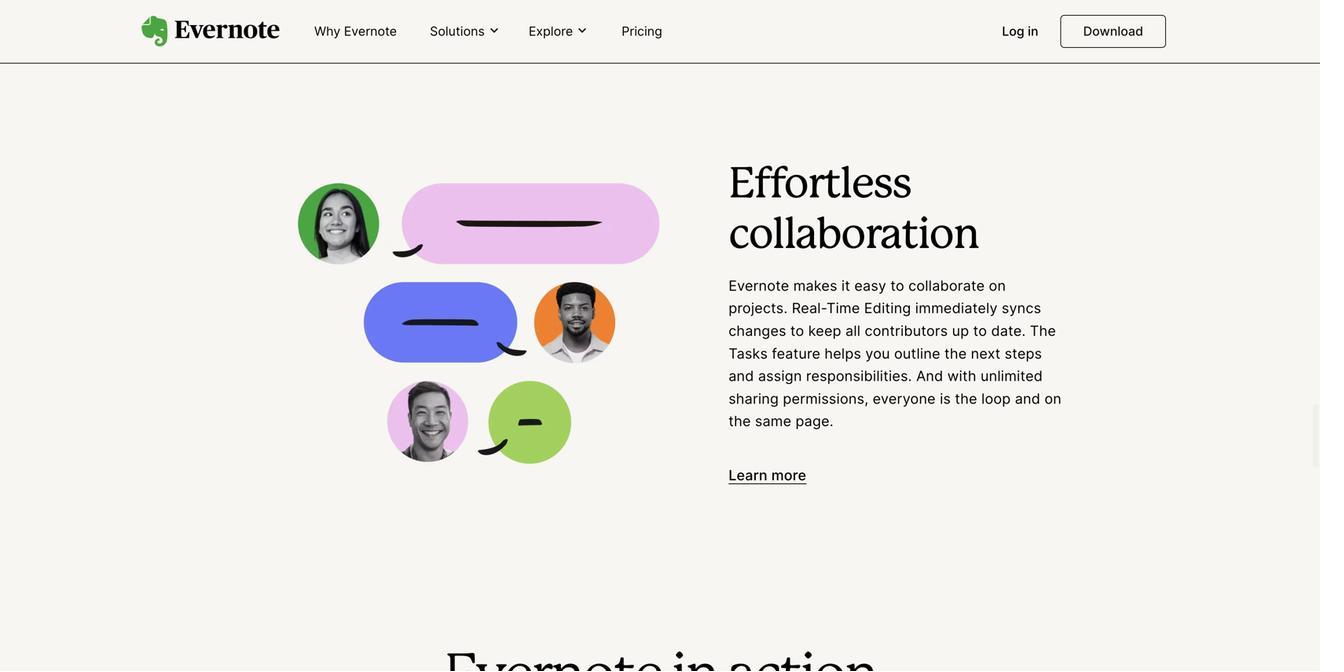 Task type: describe. For each thing, give the bounding box(es) containing it.
responsibilities.
[[806, 368, 912, 385]]

same
[[755, 413, 792, 430]]

log in link
[[993, 17, 1048, 47]]

collaborate
[[909, 277, 985, 295]]

evernote inside evernote makes it easy to collaborate on projects. real-time editing immediately syncs changes to keep all contributors up to date. the tasks feature helps you outline the next steps and assign responsibilities. and with unlimited sharing permissions, everyone is the loop and on the same page.
[[729, 277, 789, 295]]

evernote makes it easy to collaborate on projects. real-time editing immediately syncs changes to keep all contributors up to date. the tasks feature helps you outline the next steps and assign responsibilities. and with unlimited sharing permissions, everyone is the loop and on the same page.
[[729, 277, 1062, 430]]

pricing link
[[612, 17, 672, 47]]

effortless collaboration
[[729, 166, 979, 257]]

teamwork illustration image
[[258, 129, 700, 519]]

feature
[[772, 345, 821, 363]]

collaboration
[[729, 217, 979, 257]]

why evernote link
[[305, 17, 406, 47]]

explore
[[529, 23, 573, 39]]

0 horizontal spatial to
[[791, 323, 804, 340]]

1 vertical spatial on
[[1045, 391, 1062, 408]]

helps
[[825, 345, 861, 363]]

unlimited
[[981, 368, 1043, 385]]

why evernote
[[314, 24, 397, 39]]

up
[[952, 323, 969, 340]]

easy
[[855, 277, 887, 295]]

immediately
[[915, 300, 998, 317]]

all
[[846, 323, 861, 340]]

next
[[971, 345, 1001, 363]]

with
[[948, 368, 977, 385]]

date.
[[991, 323, 1026, 340]]

evernote logo image
[[141, 16, 280, 47]]

1 vertical spatial the
[[955, 391, 978, 408]]

it
[[842, 277, 850, 295]]

editing
[[864, 300, 911, 317]]

contributors
[[865, 323, 948, 340]]

0 horizontal spatial on
[[989, 277, 1006, 295]]

steps
[[1005, 345, 1042, 363]]

1 vertical spatial and
[[1015, 391, 1041, 408]]

1 horizontal spatial to
[[891, 277, 905, 295]]

download
[[1084, 24, 1144, 39]]

permissions,
[[783, 391, 869, 408]]

is
[[940, 391, 951, 408]]

loop
[[982, 391, 1011, 408]]

time
[[827, 300, 860, 317]]

and
[[916, 368, 944, 385]]

learn
[[729, 467, 768, 485]]

log in
[[1002, 24, 1039, 39]]

makes
[[794, 277, 838, 295]]



Task type: vqa. For each thing, say whether or not it's contained in the screenshot.
the to the top
yes



Task type: locate. For each thing, give the bounding box(es) containing it.
learn more
[[729, 467, 807, 485]]

on
[[989, 277, 1006, 295], [1045, 391, 1062, 408]]

to up feature
[[791, 323, 804, 340]]

the
[[1030, 323, 1056, 340]]

on up syncs
[[989, 277, 1006, 295]]

solutions
[[430, 23, 485, 39]]

effortless
[[729, 166, 911, 206]]

0 horizontal spatial evernote
[[344, 24, 397, 39]]

pricing
[[622, 24, 662, 39]]

projects.
[[729, 300, 788, 317]]

evernote
[[344, 24, 397, 39], [729, 277, 789, 295]]

page.
[[796, 413, 834, 430]]

changes
[[729, 323, 787, 340]]

to up editing
[[891, 277, 905, 295]]

in
[[1028, 24, 1039, 39]]

the down sharing
[[729, 413, 751, 430]]

learn more link
[[729, 465, 807, 488]]

syncs
[[1002, 300, 1042, 317]]

the down up
[[945, 345, 967, 363]]

0 horizontal spatial and
[[729, 368, 754, 385]]

why
[[314, 24, 341, 39]]

2 vertical spatial the
[[729, 413, 751, 430]]

1 horizontal spatial evernote
[[729, 277, 789, 295]]

1 horizontal spatial on
[[1045, 391, 1062, 408]]

outline
[[894, 345, 941, 363]]

and down tasks
[[729, 368, 754, 385]]

explore button
[[524, 23, 594, 40]]

1 horizontal spatial and
[[1015, 391, 1041, 408]]

0 vertical spatial the
[[945, 345, 967, 363]]

to right up
[[974, 323, 987, 340]]

download link
[[1061, 15, 1166, 48]]

log
[[1002, 24, 1025, 39]]

0 vertical spatial on
[[989, 277, 1006, 295]]

the right is
[[955, 391, 978, 408]]

tasks
[[729, 345, 768, 363]]

and
[[729, 368, 754, 385], [1015, 391, 1041, 408]]

and down unlimited
[[1015, 391, 1041, 408]]

keep
[[809, 323, 842, 340]]

evernote right why
[[344, 24, 397, 39]]

to
[[891, 277, 905, 295], [791, 323, 804, 340], [974, 323, 987, 340]]

real-
[[792, 300, 827, 317]]

2 horizontal spatial to
[[974, 323, 987, 340]]

you
[[866, 345, 890, 363]]

sharing
[[729, 391, 779, 408]]

everyone
[[873, 391, 936, 408]]

0 vertical spatial and
[[729, 368, 754, 385]]

assign
[[758, 368, 802, 385]]

on right loop
[[1045, 391, 1062, 408]]

evernote up projects. on the right top of page
[[729, 277, 789, 295]]

0 vertical spatial evernote
[[344, 24, 397, 39]]

solutions button
[[425, 23, 505, 40]]

the
[[945, 345, 967, 363], [955, 391, 978, 408], [729, 413, 751, 430]]

1 vertical spatial evernote
[[729, 277, 789, 295]]

more
[[772, 467, 807, 485]]



